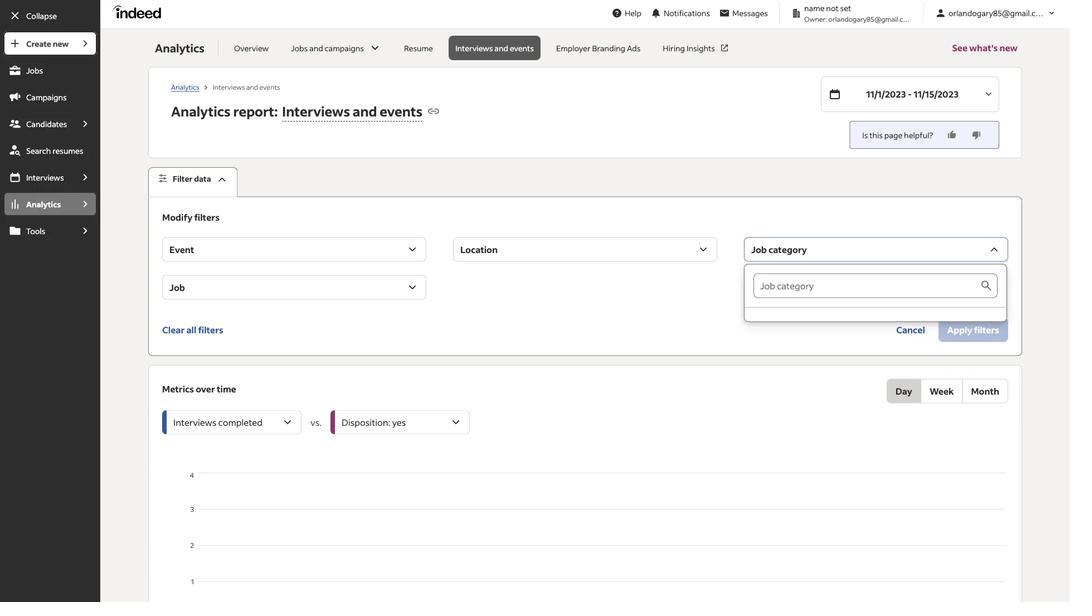 Task type: describe. For each thing, give the bounding box(es) containing it.
orlandogary85@gmail.com button
[[931, 3, 1061, 23]]

month
[[971, 385, 1000, 397]]

name
[[804, 3, 825, 13]]

event button
[[162, 237, 427, 262]]

collapse
[[26, 11, 57, 21]]

jobs for jobs and campaigns
[[291, 43, 308, 53]]

help button
[[607, 3, 646, 23]]

filter data
[[173, 174, 211, 184]]

candidates
[[26, 119, 67, 129]]

time
[[217, 383, 236, 394]]

helpful?
[[904, 130, 933, 140]]

jobs for jobs
[[26, 65, 43, 75]]

page
[[885, 130, 903, 140]]

tools link
[[3, 219, 74, 243]]

modify filters
[[162, 211, 220, 223]]

employer branding ads
[[556, 43, 641, 53]]

create
[[26, 38, 51, 48]]

overview
[[234, 43, 269, 53]]

and inside jobs and campaigns button
[[309, 43, 323, 53]]

all
[[186, 324, 196, 335]]

see what's new
[[952, 42, 1018, 54]]

this page is helpful image
[[947, 129, 958, 140]]

show shareable url image
[[427, 105, 440, 118]]

filters inside button
[[198, 324, 223, 335]]

messages link
[[715, 3, 773, 23]]

11/1/2023
[[866, 88, 906, 100]]

notifications
[[664, 8, 710, 18]]

0 vertical spatial filters
[[194, 211, 220, 223]]

is this page helpful?
[[863, 130, 933, 140]]

branding
[[592, 43, 626, 53]]

hiring insights link
[[656, 36, 736, 60]]

category
[[769, 244, 807, 255]]

this
[[870, 130, 883, 140]]

campaigns
[[26, 92, 67, 102]]

candidates link
[[3, 111, 74, 136]]

data
[[194, 174, 211, 184]]

name not set owner: orlandogary85@gmail.com
[[804, 3, 913, 23]]

week
[[930, 385, 954, 397]]

0 horizontal spatial analytics link
[[3, 192, 74, 216]]

create new
[[26, 38, 69, 48]]

orlandogary85@gmail.com inside name not set owner: orlandogary85@gmail.com
[[829, 14, 913, 23]]

see
[[952, 42, 968, 54]]

employer branding ads link
[[550, 36, 647, 60]]

resumes
[[52, 145, 83, 156]]

jobs link
[[3, 58, 97, 83]]

analytics report: interviews and events
[[171, 102, 423, 120]]

is
[[863, 130, 868, 140]]

events inside interviews and events link
[[510, 43, 534, 53]]

overview link
[[227, 36, 275, 60]]

job category button
[[744, 237, 1008, 262]]

metrics
[[162, 383, 194, 394]]

ads
[[627, 43, 641, 53]]

job for job
[[170, 282, 185, 293]]

1 horizontal spatial interviews and events
[[455, 43, 534, 53]]

jobs and campaigns
[[291, 43, 364, 53]]

11/15/2023
[[914, 88, 959, 100]]

not
[[826, 3, 839, 13]]

filter
[[173, 174, 193, 184]]

filter data button
[[148, 167, 238, 197]]

set
[[840, 3, 851, 13]]

messages
[[732, 8, 768, 18]]

report:
[[233, 102, 278, 120]]



Task type: vqa. For each thing, say whether or not it's contained in the screenshot.
THE SET CONDITIONS
no



Task type: locate. For each thing, give the bounding box(es) containing it.
1 vertical spatial job
[[170, 282, 185, 293]]

0 vertical spatial events
[[510, 43, 534, 53]]

1 horizontal spatial new
[[1000, 42, 1018, 54]]

new
[[53, 38, 69, 48], [1000, 42, 1018, 54]]

1 horizontal spatial job
[[752, 244, 767, 255]]

job button
[[162, 275, 427, 300]]

events left employer
[[510, 43, 534, 53]]

analytics link
[[171, 82, 199, 92], [3, 192, 74, 216]]

job for job category
[[752, 244, 767, 255]]

vs.
[[311, 416, 322, 428]]

indeed home image
[[113, 5, 166, 19]]

job category list box
[[745, 265, 1007, 321]]

interviews
[[455, 43, 493, 53], [213, 82, 245, 91], [282, 102, 350, 120], [26, 172, 64, 182]]

events left show shareable url icon
[[380, 102, 423, 120]]

1 vertical spatial jobs
[[26, 65, 43, 75]]

interviews and events link
[[449, 36, 541, 60]]

what's
[[970, 42, 998, 54]]

and
[[309, 43, 323, 53], [495, 43, 508, 53], [246, 82, 258, 91], [353, 102, 377, 120]]

campaigns
[[325, 43, 364, 53]]

job category
[[752, 244, 807, 255]]

0 horizontal spatial job
[[170, 282, 185, 293]]

employer
[[556, 43, 591, 53]]

events up report:
[[260, 82, 280, 91]]

interviews and events
[[455, 43, 534, 53], [213, 82, 280, 91]]

new inside button
[[1000, 42, 1018, 54]]

jobs inside jobs and campaigns button
[[291, 43, 308, 53]]

clear all filters
[[162, 324, 223, 335]]

over
[[196, 383, 215, 394]]

campaigns link
[[3, 85, 97, 109]]

job down event
[[170, 282, 185, 293]]

owner:
[[804, 14, 827, 23]]

search
[[26, 145, 51, 156]]

metrics over time
[[162, 383, 236, 394]]

day
[[896, 385, 912, 397]]

tools
[[26, 226, 45, 236]]

collapse button
[[3, 3, 97, 28]]

and inside interviews and events link
[[495, 43, 508, 53]]

1 vertical spatial interviews and events
[[213, 82, 280, 91]]

insights
[[687, 43, 715, 53]]

help
[[625, 8, 642, 18]]

orlandogary85@gmail.com inside orlandogary85@gmail.com popup button
[[949, 8, 1048, 18]]

resume
[[404, 43, 433, 53]]

event
[[170, 244, 194, 255]]

hiring insights
[[663, 43, 715, 53]]

filters right modify
[[194, 211, 220, 223]]

1 horizontal spatial orlandogary85@gmail.com
[[949, 8, 1048, 18]]

job inside job category popup button
[[752, 244, 767, 255]]

location button
[[453, 237, 718, 262]]

clear
[[162, 324, 185, 335]]

jobs down create new link
[[26, 65, 43, 75]]

jobs
[[291, 43, 308, 53], [26, 65, 43, 75]]

-
[[908, 88, 912, 100]]

jobs inside jobs 'link'
[[26, 65, 43, 75]]

region
[[162, 470, 1008, 602]]

11/1/2023 - 11/15/2023
[[866, 88, 959, 100]]

orlandogary85@gmail.com down set
[[829, 14, 913, 23]]

menu bar
[[0, 31, 100, 602]]

job
[[752, 244, 767, 255], [170, 282, 185, 293]]

jobs left campaigns at the top left
[[291, 43, 308, 53]]

hiring
[[663, 43, 685, 53]]

cancel
[[896, 324, 925, 335]]

interviews link
[[3, 165, 74, 190]]

orlandogary85@gmail.com up see what's new
[[949, 8, 1048, 18]]

events
[[510, 43, 534, 53], [260, 82, 280, 91], [380, 102, 423, 120]]

resume link
[[397, 36, 440, 60]]

1 horizontal spatial events
[[380, 102, 423, 120]]

Job category field
[[754, 273, 980, 298]]

0 vertical spatial interviews and events
[[455, 43, 534, 53]]

search resumes
[[26, 145, 83, 156]]

job inside job 'popup button'
[[170, 282, 185, 293]]

modify
[[162, 211, 193, 223]]

filters right all
[[198, 324, 223, 335]]

2 vertical spatial events
[[380, 102, 423, 120]]

menu bar containing create new
[[0, 31, 100, 602]]

clear all filters button
[[162, 318, 223, 342]]

name not set owner: orlandogary85@gmail.com element
[[787, 2, 917, 24]]

this page is not helpful image
[[971, 129, 982, 140]]

new right 'what's'
[[1000, 42, 1018, 54]]

0 horizontal spatial orlandogary85@gmail.com
[[829, 14, 913, 23]]

1 vertical spatial filters
[[198, 324, 223, 335]]

analytics
[[155, 41, 205, 55], [171, 82, 199, 91], [171, 102, 231, 120], [26, 199, 61, 209]]

0 vertical spatial analytics link
[[171, 82, 199, 92]]

0 horizontal spatial events
[[260, 82, 280, 91]]

2 horizontal spatial events
[[510, 43, 534, 53]]

see what's new button
[[952, 29, 1018, 67]]

0 horizontal spatial jobs
[[26, 65, 43, 75]]

0 vertical spatial job
[[752, 244, 767, 255]]

jobs and campaigns button
[[284, 36, 389, 60]]

0 horizontal spatial interviews and events
[[213, 82, 280, 91]]

1 horizontal spatial analytics link
[[171, 82, 199, 92]]

notifications button
[[646, 1, 715, 25]]

search resumes link
[[3, 138, 97, 163]]

create new link
[[3, 31, 74, 56]]

interviews and events button
[[278, 99, 423, 123]]

cancel button
[[888, 318, 934, 342]]

orlandogary85@gmail.com
[[949, 8, 1048, 18], [829, 14, 913, 23]]

location
[[461, 244, 498, 255]]

1 horizontal spatial jobs
[[291, 43, 308, 53]]

job left category
[[752, 244, 767, 255]]

filters
[[194, 211, 220, 223], [198, 324, 223, 335]]

0 horizontal spatial new
[[53, 38, 69, 48]]

new right the create
[[53, 38, 69, 48]]

0 vertical spatial jobs
[[291, 43, 308, 53]]

1 vertical spatial events
[[260, 82, 280, 91]]

1 vertical spatial analytics link
[[3, 192, 74, 216]]



